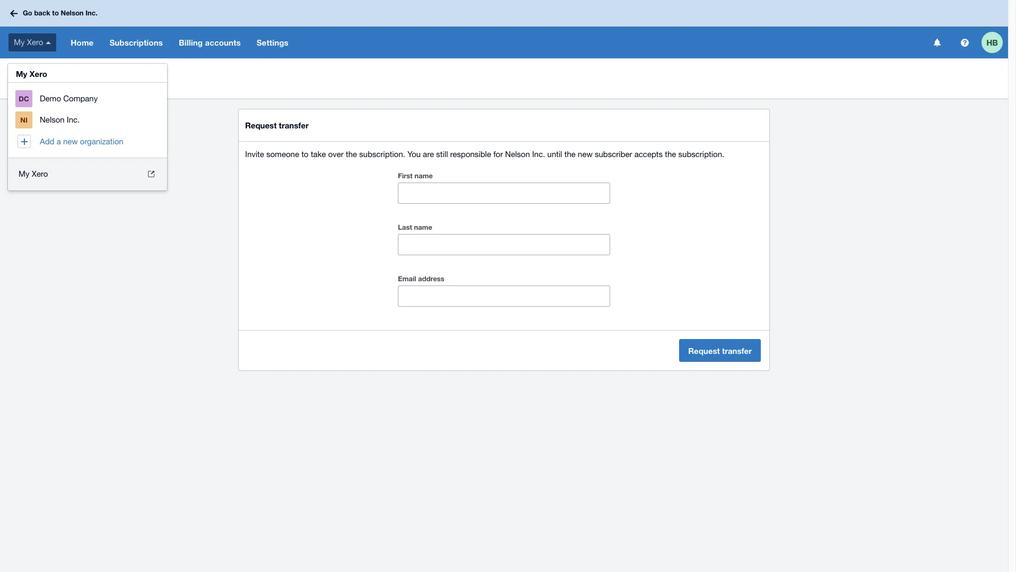 Task type: locate. For each thing, give the bounding box(es) containing it.
new right a
[[63, 137, 78, 146]]

nelson inc. up a
[[40, 115, 80, 124]]

1 vertical spatial subscriptions
[[8, 68, 51, 76]]

billing accounts
[[179, 38, 241, 47]]

nelson right for at top left
[[506, 150, 530, 159]]

the right accepts
[[665, 150, 677, 159]]

demo company
[[40, 94, 98, 103]]

svg image
[[10, 10, 18, 17], [934, 38, 941, 46], [961, 38, 969, 46], [46, 41, 51, 44]]

Last name field
[[399, 235, 610, 255]]

2 the from the left
[[565, 150, 576, 159]]

xero up demo
[[29, 69, 47, 79]]

0 vertical spatial subscriptions
[[110, 38, 163, 47]]

1 vertical spatial subscriptions link
[[4, 67, 55, 78]]

invite
[[245, 150, 264, 159]]

1 horizontal spatial to
[[302, 150, 309, 159]]

name for last name
[[414, 223, 433, 231]]

responsible
[[450, 150, 492, 159]]

nelson inc. link up "add a new organization"
[[8, 109, 167, 131]]

inc. up home
[[86, 9, 98, 17]]

1 vertical spatial nelson inc. link
[[8, 109, 167, 131]]

banner
[[0, 0, 1009, 190]]

0 vertical spatial request transfer
[[8, 78, 81, 89]]

accounts
[[205, 38, 241, 47]]

subscriptions
[[110, 38, 163, 47], [8, 68, 51, 76]]

1 vertical spatial request
[[245, 121, 277, 130]]

2 horizontal spatial the
[[665, 150, 677, 159]]

subscription. up first
[[359, 150, 406, 159]]

nelson right back
[[61, 9, 84, 17]]

hb button
[[982, 27, 1009, 58]]

1 horizontal spatial request transfer
[[245, 121, 309, 130]]

new
[[63, 137, 78, 146], [578, 150, 593, 159]]

to left take
[[302, 150, 309, 159]]

0 horizontal spatial new
[[63, 137, 78, 146]]

2 horizontal spatial transfer
[[723, 346, 752, 355]]

navigation
[[63, 27, 927, 58], [8, 83, 167, 158]]

the right the over
[[346, 150, 357, 159]]

xero inside popup button
[[27, 38, 43, 47]]

subscription. right accepts
[[679, 150, 725, 159]]

1 horizontal spatial the
[[565, 150, 576, 159]]

nelson up demo company at the left of the page
[[64, 68, 85, 76]]

nelson inc.
[[64, 68, 98, 76], [40, 115, 80, 124]]

nelson inc. inside navigation
[[40, 115, 80, 124]]

home link
[[63, 27, 102, 58]]

accepts
[[635, 150, 663, 159]]

my xero up demo
[[16, 69, 47, 79]]

the
[[346, 150, 357, 159], [565, 150, 576, 159], [665, 150, 677, 159]]

name
[[415, 171, 433, 180], [414, 223, 433, 231]]

to right back
[[52, 9, 59, 17]]

2 vertical spatial xero
[[32, 169, 48, 178]]

2 vertical spatial request
[[689, 346, 720, 355]]

my inside popup button
[[14, 38, 25, 47]]

name right first
[[415, 171, 433, 180]]

1 vertical spatial new
[[578, 150, 593, 159]]

First name field
[[399, 183, 610, 203]]

0 horizontal spatial transfer
[[47, 78, 81, 89]]

inc. left the until
[[532, 150, 545, 159]]

organization
[[80, 137, 124, 146]]

until
[[548, 150, 563, 159]]

0 horizontal spatial subscriptions
[[8, 68, 51, 76]]

2 vertical spatial request transfer
[[689, 346, 752, 355]]

1 vertical spatial navigation
[[8, 83, 167, 158]]

0 horizontal spatial to
[[52, 9, 59, 17]]

1 horizontal spatial subscriptions
[[110, 38, 163, 47]]

xero
[[27, 38, 43, 47], [29, 69, 47, 79], [32, 169, 48, 178]]

name right last at the top left of page
[[414, 223, 433, 231]]

transfer
[[47, 78, 81, 89], [279, 121, 309, 130], [723, 346, 752, 355]]

1 horizontal spatial transfer
[[279, 121, 309, 130]]

0 vertical spatial my
[[14, 38, 25, 47]]

2 horizontal spatial request
[[689, 346, 720, 355]]

nelson down demo
[[40, 115, 65, 124]]

request transfer
[[8, 78, 81, 89], [245, 121, 309, 130], [689, 346, 752, 355]]

subscriber
[[595, 150, 633, 159]]

new left 'subscriber' at the top right of page
[[578, 150, 593, 159]]

to
[[52, 9, 59, 17], [302, 150, 309, 159]]

invite someone to take over the subscription. you are still responsible for nelson inc. until the new subscriber accepts the subscription.
[[245, 150, 725, 159]]

inc.
[[86, 9, 98, 17], [87, 68, 98, 76], [67, 115, 80, 124], [532, 150, 545, 159]]

my
[[14, 38, 25, 47], [16, 69, 27, 79], [19, 169, 30, 178]]

1 the from the left
[[346, 150, 357, 159]]

demo company link
[[8, 88, 167, 109]]

add
[[40, 137, 54, 146]]

0 horizontal spatial the
[[346, 150, 357, 159]]

subscriptions link
[[102, 27, 171, 58], [4, 67, 55, 78]]

to inside go back to nelson inc. link
[[52, 9, 59, 17]]

to for back
[[52, 9, 59, 17]]

0 vertical spatial my xero
[[14, 38, 43, 47]]

the right the until
[[565, 150, 576, 159]]

inc. inside navigation
[[67, 115, 80, 124]]

1 horizontal spatial subscription.
[[679, 150, 725, 159]]

nelson inc. link up company
[[59, 67, 103, 78]]

0 vertical spatial transfer
[[47, 78, 81, 89]]

svg image inside my xero popup button
[[46, 41, 51, 44]]

1 vertical spatial to
[[302, 150, 309, 159]]

my xero down add
[[19, 169, 48, 178]]

2 vertical spatial transfer
[[723, 346, 752, 355]]

xero down add
[[32, 169, 48, 178]]

0 horizontal spatial subscription.
[[359, 150, 406, 159]]

0 horizontal spatial request transfer
[[8, 78, 81, 89]]

0 horizontal spatial subscriptions link
[[4, 67, 55, 78]]

0 vertical spatial nelson inc. link
[[59, 67, 103, 78]]

navigation containing home
[[63, 27, 927, 58]]

nelson inside navigation
[[40, 115, 65, 124]]

2 horizontal spatial request transfer
[[689, 346, 752, 355]]

a
[[57, 137, 61, 146]]

1 horizontal spatial new
[[578, 150, 593, 159]]

inc. down demo company at the left of the page
[[67, 115, 80, 124]]

1 horizontal spatial request
[[245, 121, 277, 130]]

0 vertical spatial to
[[52, 9, 59, 17]]

0 vertical spatial request
[[8, 78, 44, 89]]

my xero
[[14, 38, 43, 47], [16, 69, 47, 79], [19, 169, 48, 178]]

for
[[494, 150, 503, 159]]

0 vertical spatial name
[[415, 171, 433, 180]]

1 vertical spatial name
[[414, 223, 433, 231]]

1 vertical spatial nelson inc.
[[40, 115, 80, 124]]

0 vertical spatial new
[[63, 137, 78, 146]]

request
[[8, 78, 44, 89], [245, 121, 277, 130], [689, 346, 720, 355]]

my xero down go
[[14, 38, 43, 47]]

subscription.
[[359, 150, 406, 159], [679, 150, 725, 159]]

xero down back
[[27, 38, 43, 47]]

nelson inc. up company
[[64, 68, 98, 76]]

inc. up demo company link
[[87, 68, 98, 76]]

go back to nelson inc. link
[[6, 4, 104, 23]]

1 vertical spatial transfer
[[279, 121, 309, 130]]

someone
[[267, 150, 299, 159]]

company
[[63, 94, 98, 103]]

nelson
[[61, 9, 84, 17], [64, 68, 85, 76], [40, 115, 65, 124], [506, 150, 530, 159]]

nelson inc. link
[[59, 67, 103, 78], [8, 109, 167, 131]]

settings button
[[249, 27, 297, 58]]

0 vertical spatial subscriptions link
[[102, 27, 171, 58]]

0 vertical spatial navigation
[[63, 27, 927, 58]]

0 vertical spatial xero
[[27, 38, 43, 47]]



Task type: vqa. For each thing, say whether or not it's contained in the screenshot.
Home
yes



Task type: describe. For each thing, give the bounding box(es) containing it.
my xero button
[[0, 27, 63, 58]]

billing
[[179, 38, 203, 47]]

first
[[398, 171, 413, 180]]

navigation containing demo company
[[8, 83, 167, 158]]

3 the from the left
[[665, 150, 677, 159]]

billing accounts link
[[171, 27, 249, 58]]

1 vertical spatial my
[[16, 69, 27, 79]]

email
[[398, 274, 416, 283]]

request inside button
[[689, 346, 720, 355]]

over
[[328, 150, 344, 159]]

home
[[71, 38, 94, 47]]

go
[[23, 9, 32, 17]]

2 subscription. from the left
[[679, 150, 725, 159]]

transfer inside button
[[723, 346, 752, 355]]

my xero inside popup button
[[14, 38, 43, 47]]

svg image inside go back to nelson inc. link
[[10, 10, 18, 17]]

you
[[408, 150, 421, 159]]

still
[[436, 150, 448, 159]]

0 horizontal spatial request
[[8, 78, 44, 89]]

address
[[418, 274, 445, 283]]

my xero link
[[8, 164, 167, 185]]

hb
[[987, 37, 999, 47]]

add a new organization
[[40, 137, 124, 146]]

banner containing hb
[[0, 0, 1009, 190]]

first name
[[398, 171, 433, 180]]

last name
[[398, 223, 433, 231]]

1 vertical spatial xero
[[29, 69, 47, 79]]

back
[[34, 9, 50, 17]]

take
[[311, 150, 326, 159]]

to for someone
[[302, 150, 309, 159]]

request transfer button
[[680, 339, 761, 362]]

Email address field
[[399, 286, 610, 306]]

1 horizontal spatial subscriptions link
[[102, 27, 171, 58]]

add a new organization link
[[8, 131, 167, 152]]

1 subscription. from the left
[[359, 150, 406, 159]]

last
[[398, 223, 412, 231]]

2 vertical spatial my
[[19, 169, 30, 178]]

email address
[[398, 274, 445, 283]]

demo
[[40, 94, 61, 103]]

1 vertical spatial my xero
[[16, 69, 47, 79]]

0 vertical spatial nelson inc.
[[64, 68, 98, 76]]

are
[[423, 150, 434, 159]]

1 vertical spatial request transfer
[[245, 121, 309, 130]]

2 vertical spatial my xero
[[19, 169, 48, 178]]

request transfer inside button
[[689, 346, 752, 355]]

go back to nelson inc.
[[23, 9, 98, 17]]

name for first name
[[415, 171, 433, 180]]

new inside navigation
[[63, 137, 78, 146]]

settings
[[257, 38, 289, 47]]

inc. inside go back to nelson inc. link
[[86, 9, 98, 17]]



